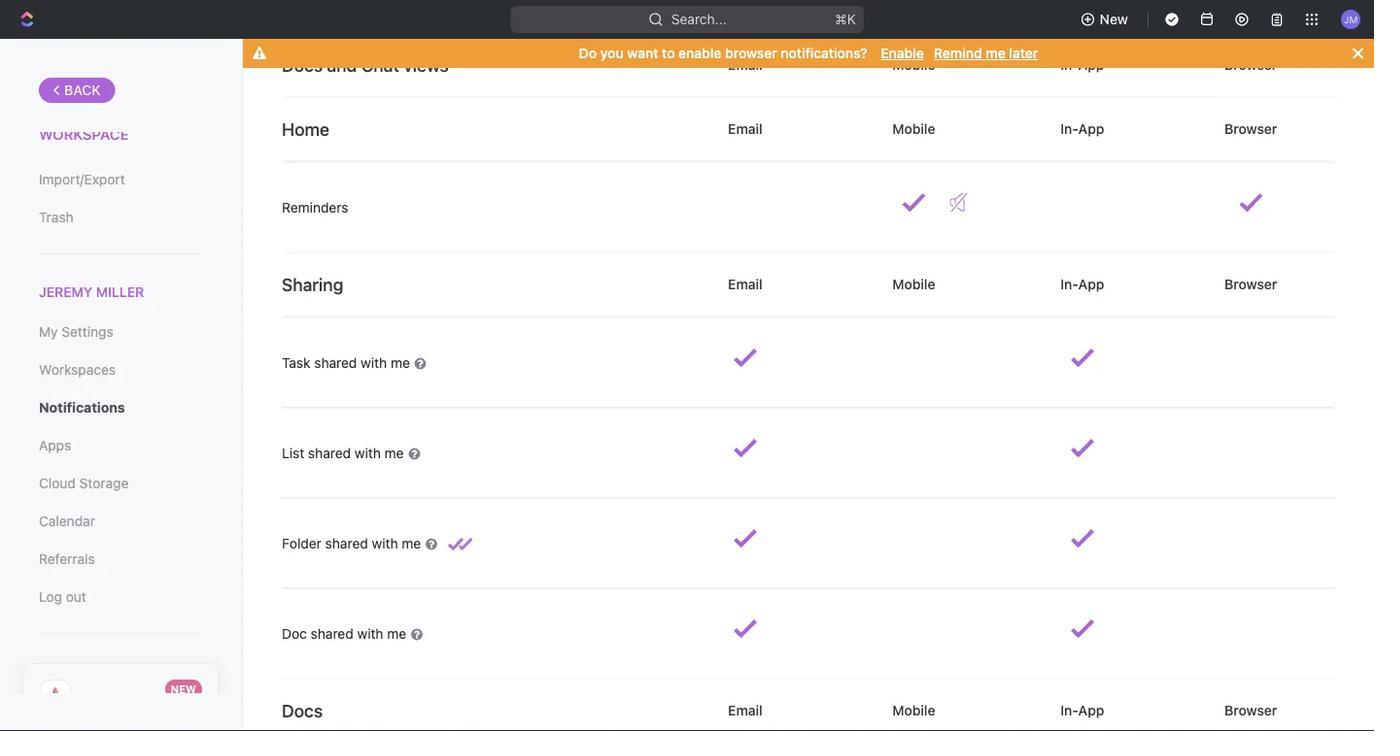 Task type: describe. For each thing, give the bounding box(es) containing it.
workspaces link
[[39, 354, 203, 387]]

shared for folder
[[325, 536, 368, 552]]

my
[[39, 324, 58, 340]]

task shared with me
[[282, 355, 414, 371]]

1 in- from the top
[[1061, 56, 1079, 72]]

email for sharing
[[725, 276, 766, 292]]

mobile for sharing
[[889, 276, 939, 292]]

1 browser from the top
[[1221, 56, 1281, 72]]

tara shultz's workspace
[[39, 107, 150, 143]]

workspace
[[39, 126, 129, 143]]

new button
[[1073, 4, 1140, 35]]

enable
[[679, 45, 722, 61]]

settings
[[62, 324, 113, 340]]

in-app for docs
[[1057, 703, 1108, 719]]

calendar
[[39, 514, 95, 530]]

browser
[[725, 45, 777, 61]]

my settings
[[39, 324, 113, 340]]

you
[[600, 45, 624, 61]]

notifications
[[39, 400, 125, 416]]

notifications?
[[781, 45, 868, 61]]

with for folder shared with me
[[372, 536, 398, 552]]

storage
[[79, 476, 129, 492]]

trash
[[39, 209, 74, 226]]

log
[[39, 590, 62, 606]]

app for sharing
[[1079, 276, 1105, 292]]

workspaces
[[39, 362, 116, 378]]

chat
[[361, 54, 399, 75]]

in- for home
[[1061, 120, 1079, 136]]

app for docs
[[1079, 703, 1105, 719]]

log out
[[39, 590, 86, 606]]

jeremy miller
[[39, 284, 144, 300]]

cloud storage
[[39, 476, 129, 492]]

folder
[[282, 536, 322, 552]]

new inside button
[[1100, 11, 1129, 27]]

shared for task
[[314, 355, 357, 371]]

me for folder shared with me
[[402, 536, 421, 552]]

jm
[[1344, 13, 1358, 25]]

import/export
[[39, 172, 125, 188]]

back
[[64, 82, 101, 98]]

do you want to enable browser notifications? enable remind me later
[[579, 45, 1038, 61]]

back link
[[39, 78, 115, 103]]

enable
[[881, 45, 924, 61]]

folder shared with me
[[282, 536, 425, 552]]

mobile for home
[[889, 120, 939, 136]]

off image
[[950, 193, 968, 212]]

browser for sharing
[[1221, 276, 1281, 292]]

doc shared with me
[[282, 626, 410, 642]]

list
[[282, 445, 304, 461]]

0 horizontal spatial new
[[171, 684, 196, 697]]

reminders
[[282, 199, 349, 215]]

referrals link
[[39, 544, 203, 577]]



Task type: vqa. For each thing, say whether or not it's contained in the screenshot.
in to the middle
no



Task type: locate. For each thing, give the bounding box(es) containing it.
in-app
[[1057, 56, 1108, 72], [1057, 120, 1108, 136], [1057, 276, 1108, 292], [1057, 703, 1108, 719]]

later
[[1009, 45, 1038, 61]]

shared right doc
[[311, 626, 354, 642]]

with for task shared with me
[[361, 355, 387, 371]]

in- for docs
[[1061, 703, 1079, 719]]

browser for docs
[[1221, 703, 1281, 719]]

docs left and
[[282, 54, 323, 75]]

new
[[1100, 11, 1129, 27], [171, 684, 196, 697]]

in- for sharing
[[1061, 276, 1079, 292]]

2 in- from the top
[[1061, 120, 1079, 136]]

1 app from the top
[[1079, 56, 1105, 72]]

sharing
[[282, 274, 343, 295]]

3 app from the top
[[1079, 276, 1105, 292]]

docs down doc
[[282, 701, 323, 722]]

app for home
[[1079, 120, 1105, 136]]

shared right "task"
[[314, 355, 357, 371]]

shared for list
[[308, 445, 351, 461]]

out
[[66, 590, 86, 606]]

want
[[627, 45, 659, 61]]

0 vertical spatial new
[[1100, 11, 1129, 27]]

2 in-app from the top
[[1057, 120, 1108, 136]]

me for list shared with me
[[385, 445, 404, 461]]

me for task shared with me
[[391, 355, 410, 371]]

4 mobile from the top
[[889, 703, 939, 719]]

4 in- from the top
[[1061, 703, 1079, 719]]

cloud storage link
[[39, 468, 203, 501]]

browser
[[1221, 56, 1281, 72], [1221, 120, 1281, 136], [1221, 276, 1281, 292], [1221, 703, 1281, 719]]

4 in-app from the top
[[1057, 703, 1108, 719]]

with right doc
[[357, 626, 384, 642]]

with right the folder
[[372, 536, 398, 552]]

to
[[662, 45, 675, 61]]

shared right the folder
[[325, 536, 368, 552]]

jm button
[[1336, 4, 1367, 35]]

import/export link
[[39, 163, 203, 196]]

2 mobile from the top
[[889, 120, 939, 136]]

task
[[282, 355, 311, 371]]

and
[[327, 54, 357, 75]]

views
[[404, 54, 449, 75]]

3 email from the top
[[725, 276, 766, 292]]

my settings link
[[39, 316, 203, 349]]

docs and chat views
[[282, 54, 449, 75]]

with right "task"
[[361, 355, 387, 371]]

with
[[361, 355, 387, 371], [355, 445, 381, 461], [372, 536, 398, 552], [357, 626, 384, 642]]

me for doc shared with me
[[387, 626, 407, 642]]

email
[[725, 56, 766, 72], [725, 120, 766, 136], [725, 276, 766, 292], [725, 703, 766, 719]]

email for docs
[[725, 703, 766, 719]]

3 mobile from the top
[[889, 276, 939, 292]]

docs
[[282, 54, 323, 75], [282, 701, 323, 722]]

mobile for docs
[[889, 703, 939, 719]]

cloud
[[39, 476, 76, 492]]

in-app for sharing
[[1057, 276, 1108, 292]]

1 mobile from the top
[[889, 56, 939, 72]]

shared for doc
[[311, 626, 354, 642]]

docs for docs
[[282, 701, 323, 722]]

2 docs from the top
[[282, 701, 323, 722]]

3 in-app from the top
[[1057, 276, 1108, 292]]

apps
[[39, 438, 71, 454]]

calendar link
[[39, 506, 203, 539]]

⌘k
[[835, 11, 856, 27]]

in-
[[1061, 56, 1079, 72], [1061, 120, 1079, 136], [1061, 276, 1079, 292], [1061, 703, 1079, 719]]

doc
[[282, 626, 307, 642]]

2 browser from the top
[[1221, 120, 1281, 136]]

with for doc shared with me
[[357, 626, 384, 642]]

1 email from the top
[[725, 56, 766, 72]]

shared
[[314, 355, 357, 371], [308, 445, 351, 461], [325, 536, 368, 552], [311, 626, 354, 642]]

3 in- from the top
[[1061, 276, 1079, 292]]

1 vertical spatial new
[[171, 684, 196, 697]]

in-app for home
[[1057, 120, 1108, 136]]

browser for home
[[1221, 120, 1281, 136]]

referrals
[[39, 552, 95, 568]]

remind
[[934, 45, 982, 61]]

shared right "list"
[[308, 445, 351, 461]]

docs for docs and chat views
[[282, 54, 323, 75]]

jeremy
[[39, 284, 92, 300]]

shultz's
[[80, 107, 150, 124]]

home
[[282, 119, 330, 140]]

miller
[[96, 284, 144, 300]]

2 app from the top
[[1079, 120, 1105, 136]]

mobile
[[889, 56, 939, 72], [889, 120, 939, 136], [889, 276, 939, 292], [889, 703, 939, 719]]

1 vertical spatial docs
[[282, 701, 323, 722]]

2 email from the top
[[725, 120, 766, 136]]

me
[[986, 45, 1006, 61], [391, 355, 410, 371], [385, 445, 404, 461], [402, 536, 421, 552], [387, 626, 407, 642]]

4 app from the top
[[1079, 703, 1105, 719]]

search...
[[671, 11, 727, 27]]

4 email from the top
[[725, 703, 766, 719]]

trash link
[[39, 201, 203, 234]]

log out link
[[39, 581, 203, 615]]

3 browser from the top
[[1221, 276, 1281, 292]]

1 in-app from the top
[[1057, 56, 1108, 72]]

tara
[[39, 107, 76, 124]]

list shared with me
[[282, 445, 408, 461]]

app
[[1079, 56, 1105, 72], [1079, 120, 1105, 136], [1079, 276, 1105, 292], [1079, 703, 1105, 719]]

with for list shared with me
[[355, 445, 381, 461]]

4 browser from the top
[[1221, 703, 1281, 719]]

do
[[579, 45, 597, 61]]

0 vertical spatial docs
[[282, 54, 323, 75]]

with right "list"
[[355, 445, 381, 461]]

1 horizontal spatial new
[[1100, 11, 1129, 27]]

email for home
[[725, 120, 766, 136]]

1 docs from the top
[[282, 54, 323, 75]]

notifications link
[[39, 392, 203, 425]]

apps link
[[39, 430, 203, 463]]



